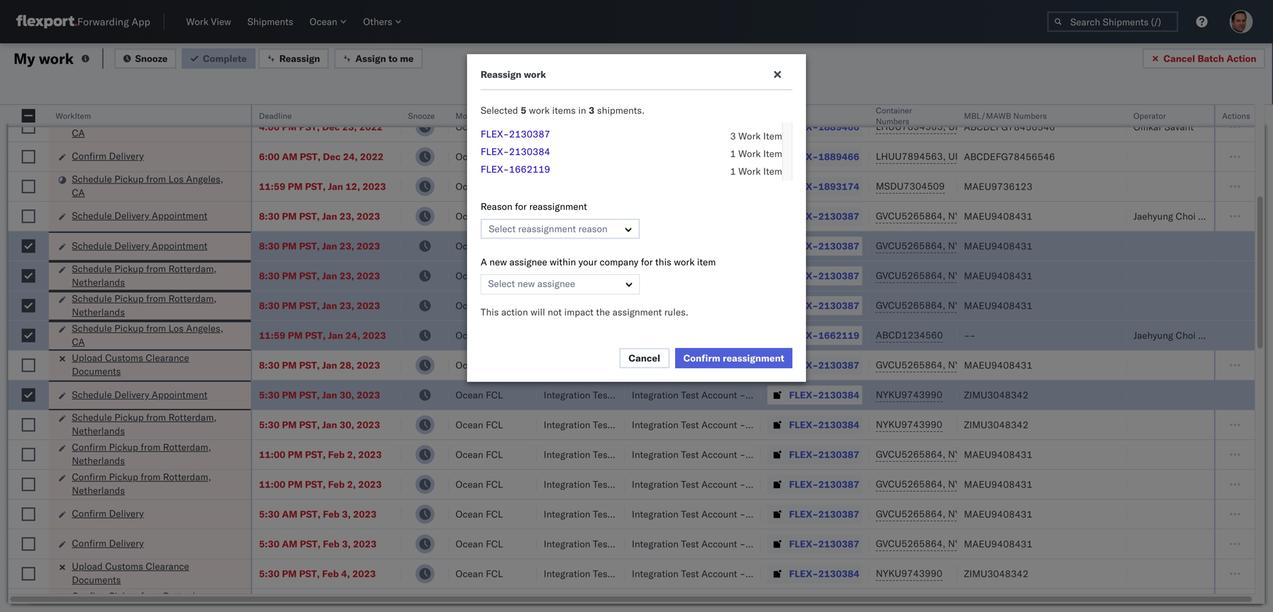 Task type: vqa. For each thing, say whether or not it's contained in the screenshot.
Gvcu5265864,
yes



Task type: describe. For each thing, give the bounding box(es) containing it.
24, for 2022
[[343, 151, 358, 163]]

pickup inside confirm pickup from los angeles, ca
[[109, 114, 138, 125]]

3 confirm pickup from rotterdam, netherlands button from the top
[[72, 590, 233, 613]]

item for flex-2130387
[[763, 130, 782, 142]]

my
[[14, 49, 35, 68]]

reassign for reassign
[[279, 53, 320, 64]]

1 schedule pickup from rotterdam, netherlands button from the top
[[72, 262, 233, 291]]

8 integration test account - karl lagerfeld from the top
[[632, 449, 808, 461]]

9 fcl from the top
[[486, 360, 503, 372]]

work for flex-1662119
[[739, 165, 761, 177]]

clearance for 8:30 pm pst, jan 28, 2023
[[146, 352, 189, 364]]

container
[[876, 105, 912, 116]]

deadline button
[[252, 108, 388, 121]]

3 integration from the top
[[632, 270, 679, 282]]

3 schedule delivery appointment from the top
[[72, 389, 207, 401]]

1 schedule pickup from rotterdam, netherlands link from the top
[[72, 262, 233, 289]]

12 integration from the top
[[632, 568, 679, 580]]

4 8:30 from the top
[[259, 300, 280, 312]]

schedule for schedule pickup from los angeles, ca link related to 11:59 pm pst, jan 12, 2023
[[72, 173, 112, 185]]

10 ocean fcl from the top
[[456, 389, 503, 401]]

cancel batch action
[[1164, 53, 1257, 64]]

1 horizontal spatial flex-1662119
[[789, 330, 860, 342]]

work view
[[186, 16, 231, 27]]

confirm pickup from rotterdam, netherlands link for 2nd confirm pickup from rotterdam, netherlands "button" from the bottom of the page
[[72, 471, 233, 498]]

assignment
[[613, 306, 662, 318]]

shipments
[[247, 16, 293, 27]]

upload for 8:30
[[72, 352, 103, 364]]

3 ocean fcl from the top
[[456, 181, 503, 193]]

4:00
[[259, 121, 280, 133]]

14 fcl from the top
[[486, 509, 503, 521]]

1 integration test account - karl lagerfeld from the top
[[632, 211, 808, 222]]

11 resize handle column header from the left
[[1199, 105, 1215, 613]]

5 8:30 from the top
[[259, 360, 280, 372]]

3 karl from the top
[[748, 270, 766, 282]]

lhuu7894563, uetu5238478 for 6:00 am pst, dec 24, 2022
[[876, 151, 1014, 162]]

4 integration test account - karl lagerfeld from the top
[[632, 300, 808, 312]]

1 maeu9408431 from the top
[[964, 211, 1033, 222]]

5 integration test account - karl lagerfeld from the top
[[632, 360, 808, 372]]

batch
[[1198, 53, 1224, 64]]

reassign for reassign work
[[481, 68, 522, 80]]

abcdefg78456546 for 6:00 am pst, dec 24, 2022
[[964, 151, 1055, 163]]

2 resize handle column header from the left
[[235, 105, 251, 613]]

action
[[1227, 53, 1257, 64]]

9 account from the top
[[702, 479, 737, 491]]

item for flex-1662119
[[763, 165, 782, 177]]

bosch for 4:00 pm pst, dec 23, 2022
[[544, 121, 571, 133]]

confirm pickup from rotterdam, netherlands for confirm pickup from rotterdam, netherlands link for 1st confirm pickup from rotterdam, netherlands "button" from the top of the page
[[72, 442, 211, 467]]

confirm delivery link for 3rd confirm delivery button from the top of the page
[[72, 537, 144, 551]]

appointment for third schedule delivery appointment link
[[152, 389, 207, 401]]

4 ocean fcl from the top
[[456, 211, 503, 222]]

forwarding
[[77, 15, 129, 28]]

rotterdam, for third schedule pickup from rotterdam, netherlands "button" from the bottom
[[168, 263, 217, 275]]

0 horizontal spatial for
[[515, 201, 527, 213]]

confirm for confirm delivery 'link' associated with 3rd confirm delivery button from the top of the page
[[72, 538, 107, 550]]

11:59 for 11:59 pm pst, jan 12, 2023
[[259, 181, 285, 193]]

7 integration from the top
[[632, 419, 679, 431]]

0 vertical spatial flex-1662119
[[481, 163, 550, 175]]

12 resize handle column header from the left
[[1239, 105, 1255, 613]]

3 lagerfeld from the top
[[768, 270, 808, 282]]

assignee for select new assignee
[[537, 278, 575, 290]]

4 integration from the top
[[632, 300, 679, 312]]

8:30 pm pst, jan 28, 2023
[[259, 360, 380, 372]]

13 fcl from the top
[[486, 479, 503, 491]]

confirm pickup from rotterdam, netherlands link for first confirm pickup from rotterdam, netherlands "button" from the bottom
[[72, 590, 233, 613]]

4 gvcu5265864, nyku9743990 from the top
[[876, 300, 1015, 312]]

2 maeu9408431 from the top
[[964, 240, 1033, 252]]

1 confirm delivery from the top
[[72, 150, 144, 162]]

my work
[[14, 49, 74, 68]]

5:30 am pst, feb 3, 2023 for confirm delivery 'link' corresponding to second confirm delivery button from the top of the page
[[259, 509, 377, 521]]

1 horizontal spatial 1662119
[[818, 330, 860, 342]]

snooze inside button
[[135, 53, 168, 64]]

uetu5238478 for 6:00 am pst, dec 24, 2022
[[948, 151, 1014, 162]]

confirm for confirm reassignment button in the right bottom of the page
[[683, 353, 720, 364]]

28,
[[340, 360, 354, 372]]

from for schedule pickup from los angeles, ca link related to 11:59 pm pst, jan 12, 2023
[[146, 173, 166, 185]]

numbers for container numbers
[[876, 116, 910, 126]]

7 maeu9408431 from the top
[[964, 479, 1033, 491]]

1 vertical spatial for
[[641, 256, 653, 268]]

the
[[596, 306, 610, 318]]

10 integration from the top
[[632, 509, 679, 521]]

11 integration from the top
[[632, 539, 679, 551]]

3 maeu9408431 from the top
[[964, 270, 1033, 282]]

1 for 2130384
[[730, 148, 736, 160]]

flex- inside 'link'
[[481, 146, 509, 158]]

12 account from the top
[[702, 568, 737, 580]]

6:00 am pst, dec 24, 2022
[[259, 151, 384, 163]]

new for a
[[490, 256, 507, 268]]

mode
[[456, 111, 476, 121]]

7 lagerfeld from the top
[[768, 419, 808, 431]]

6 lagerfeld from the top
[[768, 389, 808, 401]]

11 lagerfeld from the top
[[768, 539, 808, 551]]

reason
[[481, 201, 513, 213]]

this action will not impact the assignment rules.
[[481, 306, 689, 318]]

1 horizontal spatial 3
[[730, 130, 736, 142]]

11:59 pm pst, jan 12, 2023
[[259, 181, 386, 193]]

container numbers button
[[869, 102, 944, 127]]

jaehyung choi - test origin agen
[[1134, 211, 1273, 222]]

flex-1662119 link
[[481, 163, 550, 178]]

3 work item
[[730, 130, 782, 142]]

this
[[481, 306, 499, 318]]

within
[[550, 256, 576, 268]]

netherlands for second schedule pickup from rotterdam, netherlands link from the bottom of the page
[[72, 306, 125, 318]]

abcd1234560
[[876, 329, 943, 341]]

0 vertical spatial reassignment
[[529, 201, 587, 213]]

documents for 5:30 pm pst, feb 4, 2023
[[72, 575, 121, 586]]

12,
[[345, 181, 360, 193]]

1893174
[[818, 181, 860, 193]]

3 schedule delivery appointment link from the top
[[72, 388, 207, 402]]

3 integration test account - karl lagerfeld from the top
[[632, 270, 808, 282]]

select reassignment reason
[[489, 223, 608, 235]]

item
[[697, 256, 716, 268]]

selected
[[481, 104, 518, 116]]

schedule pickup from los angeles, ca link for 11:59 pm pst, jan 24, 2023
[[72, 322, 233, 349]]

1 zimu3048342 from the top
[[964, 389, 1029, 401]]

5 account from the top
[[702, 360, 737, 372]]

shipments link
[[242, 13, 299, 31]]

cancel for cancel
[[629, 353, 660, 364]]

24, for 2023
[[345, 330, 360, 342]]

3 gvcu5265864, nyku9743990 from the top
[[876, 270, 1015, 282]]

6 integration test account - karl lagerfeld from the top
[[632, 389, 808, 401]]

1 gvcu5265864, nyku9743990 from the top
[[876, 210, 1015, 222]]

2 account from the top
[[702, 240, 737, 252]]

2 5:30 from the top
[[259, 419, 280, 431]]

maeu9736123
[[964, 181, 1033, 193]]

name
[[568, 111, 589, 121]]

schedule pickup from los angeles, ca for 11:59 pm pst, jan 24, 2023
[[72, 323, 223, 348]]

assignee for a new assignee within your company for this work item
[[509, 256, 547, 268]]

los for 11:59 pm pst, jan 12, 2023
[[168, 173, 184, 185]]

3 gvcu5265864, from the top
[[876, 270, 946, 282]]

9 gvcu5265864, nyku9743990 from the top
[[876, 538, 1015, 550]]

your
[[579, 256, 597, 268]]

11 integration test account - karl lagerfeld from the top
[[632, 539, 808, 551]]

10 lagerfeld from the top
[[768, 509, 808, 521]]

reason
[[579, 223, 608, 235]]

11:00 pm pst, feb 2, 2023 for confirm pickup from rotterdam, netherlands link for 1st confirm pickup from rotterdam, netherlands "button" from the top of the page
[[259, 449, 382, 461]]

schedule pickup from los angeles, ca button for 11:59 pm pst, jan 24, 2023
[[72, 322, 233, 351]]

netherlands for confirm pickup from rotterdam, netherlands link corresponding to first confirm pickup from rotterdam, netherlands "button" from the bottom
[[72, 604, 125, 613]]

9 resize handle column header from the left
[[941, 105, 957, 613]]

6 integration from the top
[[632, 389, 679, 401]]

confirm pickup from los angeles, ca button
[[72, 113, 233, 141]]

app
[[132, 15, 150, 28]]

workitem
[[56, 111, 91, 121]]

reassign work
[[481, 68, 546, 80]]

0 horizontal spatial 3
[[589, 104, 595, 116]]

impact
[[564, 306, 594, 318]]

mbl/mawb numbers
[[964, 111, 1047, 121]]

1 schedule delivery appointment link from the top
[[72, 209, 207, 223]]

client
[[544, 111, 566, 121]]

4:00 pm pst, dec 23, 2022
[[259, 121, 383, 133]]

7 gvcu5265864, from the top
[[876, 479, 946, 491]]

confirm pickup from los angeles, ca
[[72, 114, 218, 139]]

action
[[501, 306, 528, 318]]

5:30 pm pst, feb 4, 2023
[[259, 568, 376, 580]]

2 2, from the top
[[347, 479, 356, 491]]

ocean inside button
[[310, 16, 337, 27]]

me
[[400, 53, 414, 64]]

am for 1st confirm delivery button's confirm delivery 'link'
[[282, 151, 298, 163]]

flex-1889466 for 6:00 am pst, dec 24, 2022
[[789, 151, 860, 163]]

netherlands for 2nd confirm pickup from rotterdam, netherlands "button" from the bottom of the page confirm pickup from rotterdam, netherlands link
[[72, 485, 125, 497]]

2 schedule delivery appointment button from the top
[[72, 239, 207, 254]]

bosch ocean test for 4:00 pm pst, dec 23, 2022
[[544, 121, 621, 133]]

cancel button
[[619, 348, 670, 369]]

from for confirm pickup from los angeles, ca link
[[141, 114, 161, 125]]

2 schedule pickup from rotterdam, netherlands link from the top
[[72, 292, 233, 319]]

from for 3rd schedule pickup from rotterdam, netherlands link from the top of the page
[[146, 412, 166, 424]]

mode button
[[449, 108, 523, 121]]

15 fcl from the top
[[486, 539, 503, 551]]

in
[[578, 104, 586, 116]]

dec for 24,
[[323, 151, 341, 163]]

work for flex-2130384
[[739, 148, 761, 160]]

upload customs clearance documents for 8:30
[[72, 352, 189, 378]]

jaehyung
[[1134, 211, 1173, 222]]

appointment for 1st schedule delivery appointment link from the top
[[152, 210, 207, 222]]

4,
[[341, 568, 350, 580]]

confirm delivery link for 1st confirm delivery button
[[72, 149, 144, 163]]

1 confirm pickup from rotterdam, netherlands button from the top
[[72, 441, 233, 469]]

delivery for confirm delivery 'link' associated with 3rd confirm delivery button from the top of the page
[[109, 538, 144, 550]]

consignee
[[632, 111, 671, 121]]

snooze button
[[114, 48, 176, 69]]

7 fcl from the top
[[486, 300, 503, 312]]

5 resize handle column header from the left
[[521, 105, 537, 613]]

8 integration from the top
[[632, 449, 679, 461]]

from for confirm pickup from rotterdam, netherlands link corresponding to first confirm pickup from rotterdam, netherlands "button" from the bottom
[[141, 591, 161, 603]]

--
[[964, 330, 976, 342]]

12 karl from the top
[[748, 568, 766, 580]]

schedule for 3rd schedule pickup from rotterdam, netherlands link from the top of the page
[[72, 412, 112, 424]]

3 fcl from the top
[[486, 181, 503, 193]]

will
[[531, 306, 545, 318]]

items
[[552, 104, 576, 116]]

2 schedule pickup from rotterdam, netherlands from the top
[[72, 293, 217, 318]]

2 confirm pickup from rotterdam, netherlands button from the top
[[72, 471, 233, 499]]

shipments.
[[597, 104, 645, 116]]

origin
[[1227, 211, 1253, 222]]

choi
[[1176, 211, 1196, 222]]

1 30, from the top
[[340, 389, 354, 401]]

confirm for confirm delivery 'link' corresponding to second confirm delivery button from the top of the page
[[72, 508, 107, 520]]

6:00
[[259, 151, 280, 163]]

3 schedule delivery appointment button from the top
[[72, 388, 207, 403]]

0 vertical spatial 1662119
[[509, 163, 550, 175]]

3, for confirm delivery 'link' corresponding to second confirm delivery button from the top of the page
[[342, 509, 351, 521]]

9 gvcu5265864, from the top
[[876, 538, 946, 550]]

9 lagerfeld from the top
[[768, 479, 808, 491]]

10 karl from the top
[[748, 509, 766, 521]]

4 gvcu5265864, from the top
[[876, 300, 946, 312]]

6 fcl from the top
[[486, 270, 503, 282]]

8 ocean fcl from the top
[[456, 330, 503, 342]]

to
[[388, 53, 398, 64]]

8 account from the top
[[702, 449, 737, 461]]

confirm pickup from rotterdam, netherlands for 2nd confirm pickup from rotterdam, netherlands "button" from the bottom of the page confirm pickup from rotterdam, netherlands link
[[72, 472, 211, 497]]

11 ocean fcl from the top
[[456, 419, 503, 431]]

2130384 inside 'link'
[[509, 146, 550, 158]]

savant
[[1165, 121, 1194, 133]]

5 gvcu5265864, nyku9743990 from the top
[[876, 359, 1015, 371]]

cancel batch action button
[[1143, 48, 1265, 69]]

clearance for 5:30 pm pst, feb 4, 2023
[[146, 561, 189, 573]]

assign to me
[[355, 53, 414, 64]]

select for select reassignment reason
[[489, 223, 516, 235]]

reason for reassignment
[[481, 201, 587, 213]]

from for 3rd schedule pickup from rotterdam, netherlands link from the bottom
[[146, 263, 166, 275]]

16 fcl from the top
[[486, 568, 503, 580]]

8 karl from the top
[[748, 449, 766, 461]]

not
[[548, 306, 562, 318]]

confirm reassignment button
[[675, 348, 793, 369]]

am for confirm delivery 'link' associated with 3rd confirm delivery button from the top of the page
[[282, 539, 298, 551]]

23, for confirm pickup from los angeles, ca link
[[342, 121, 357, 133]]

rotterdam, for first confirm pickup from rotterdam, netherlands "button" from the bottom
[[163, 591, 211, 603]]

angeles, for 4:00 pm pst, dec 23, 2022
[[181, 114, 218, 125]]

3 schedule pickup from rotterdam, netherlands link from the top
[[72, 411, 233, 438]]

lhuu7894563, for 6:00 am pst, dec 24, 2022
[[876, 151, 946, 162]]

numbers for mbl/mawb numbers
[[1013, 111, 1047, 121]]

2 fcl from the top
[[486, 151, 503, 163]]

netherlands for confirm pickup from rotterdam, netherlands link for 1st confirm pickup from rotterdam, netherlands "button" from the top of the page
[[72, 455, 125, 467]]

item for flex-2130384
[[763, 148, 782, 160]]

delivery for 1st confirm delivery button's confirm delivery 'link'
[[109, 150, 144, 162]]

ocean button
[[304, 13, 352, 31]]

confirm pickup from los angeles, ca link
[[72, 113, 233, 140]]

11 karl from the top
[[748, 539, 766, 551]]

2 8:30 from the top
[[259, 240, 280, 252]]

5 lagerfeld from the top
[[768, 360, 808, 372]]

company
[[600, 256, 639, 268]]



Task type: locate. For each thing, give the bounding box(es) containing it.
3 confirm pickup from rotterdam, netherlands from the top
[[72, 591, 211, 613]]

reassignment inside confirm reassignment button
[[723, 353, 784, 364]]

11:00 pm pst, feb 2, 2023
[[259, 449, 382, 461], [259, 479, 382, 491]]

confirm
[[72, 114, 107, 125], [72, 150, 107, 162], [683, 353, 720, 364], [72, 442, 107, 454], [72, 472, 107, 483], [72, 508, 107, 520], [72, 538, 107, 550], [72, 591, 107, 603]]

0 vertical spatial assignee
[[509, 256, 547, 268]]

11:00
[[259, 449, 285, 461], [259, 479, 285, 491]]

delivery for third schedule delivery appointment link
[[114, 389, 149, 401]]

assignee up select new assignee
[[509, 256, 547, 268]]

appointment
[[152, 210, 207, 222], [152, 240, 207, 252], [152, 389, 207, 401]]

new for select
[[518, 278, 535, 290]]

confirm inside button
[[683, 353, 720, 364]]

3 account from the top
[[702, 270, 737, 282]]

work view link
[[181, 13, 237, 31]]

1 vertical spatial abcdefg78456546
[[964, 151, 1055, 163]]

workitem button
[[49, 108, 237, 121]]

reassign down ocean button
[[279, 53, 320, 64]]

flexport. image
[[16, 15, 77, 28]]

2022 up 6:00 am pst, dec 24, 2022
[[359, 121, 383, 133]]

7 account from the top
[[702, 419, 737, 431]]

2 am from the top
[[282, 509, 298, 521]]

0 vertical spatial schedule pickup from rotterdam, netherlands
[[72, 263, 217, 288]]

4 lagerfeld from the top
[[768, 300, 808, 312]]

mbl/mawb numbers button
[[957, 108, 1113, 121]]

2 confirm delivery from the top
[[72, 508, 144, 520]]

clearance
[[146, 352, 189, 364], [146, 561, 189, 573]]

1889466 left container numbers
[[818, 121, 860, 133]]

0 vertical spatial schedule pickup from los angeles, ca
[[72, 173, 223, 199]]

0 vertical spatial schedule delivery appointment
[[72, 210, 207, 222]]

0 vertical spatial for
[[515, 201, 527, 213]]

numbers right mbl/mawb
[[1013, 111, 1047, 121]]

1 customs from the top
[[105, 352, 143, 364]]

0 horizontal spatial cancel
[[629, 353, 660, 364]]

new
[[490, 256, 507, 268], [518, 278, 535, 290]]

2 zimu3048342 from the top
[[964, 419, 1029, 431]]

1 vertical spatial 3,
[[342, 539, 351, 551]]

2 vertical spatial confirm pickup from rotterdam, netherlands link
[[72, 590, 233, 613]]

lhuu7894563, uetu5238478 up the msdu7304509
[[876, 151, 1014, 162]]

2 schedule pickup from rotterdam, netherlands button from the top
[[72, 292, 233, 321]]

numbers down container
[[876, 116, 910, 126]]

11:59 for 11:59 pm pst, jan 24, 2023
[[259, 330, 285, 342]]

0 vertical spatial appointment
[[152, 210, 207, 222]]

0 vertical spatial 11:59
[[259, 181, 285, 193]]

1 schedule delivery appointment from the top
[[72, 210, 207, 222]]

24, up 12,
[[343, 151, 358, 163]]

1 schedule pickup from los angeles, ca from the top
[[72, 173, 223, 199]]

flex-1893174
[[789, 181, 860, 193]]

11:00 for 2nd confirm pickup from rotterdam, netherlands "button" from the bottom of the page confirm pickup from rotterdam, netherlands link
[[259, 479, 285, 491]]

7 schedule from the top
[[72, 389, 112, 401]]

omkar savant
[[1134, 121, 1194, 133]]

lhuu7894563, uetu5238478 for 4:00 pm pst, dec 23, 2022
[[876, 121, 1014, 133]]

bosch for 6:00 am pst, dec 24, 2022
[[544, 151, 571, 163]]

0 vertical spatial 2022
[[359, 121, 383, 133]]

1 vertical spatial 1
[[730, 165, 736, 177]]

7 ocean fcl from the top
[[456, 300, 503, 312]]

numbers inside container numbers
[[876, 116, 910, 126]]

9 integration from the top
[[632, 479, 679, 491]]

2 30, from the top
[[340, 419, 354, 431]]

1 confirm pickup from rotterdam, netherlands link from the top
[[72, 441, 233, 468]]

Search Shipments (/) text field
[[1047, 12, 1178, 32]]

1 vertical spatial schedule pickup from los angeles, ca button
[[72, 322, 233, 351]]

ocean
[[310, 16, 337, 27], [456, 121, 483, 133], [573, 121, 601, 133], [456, 151, 483, 163], [573, 151, 601, 163], [456, 181, 483, 193], [456, 211, 483, 222], [456, 240, 483, 252], [456, 270, 483, 282], [456, 300, 483, 312], [456, 330, 483, 342], [456, 360, 483, 372], [456, 389, 483, 401], [456, 419, 483, 431], [456, 449, 483, 461], [456, 479, 483, 491], [456, 509, 483, 521], [456, 539, 483, 551], [456, 568, 483, 580]]

3 confirm delivery from the top
[[72, 538, 144, 550]]

rotterdam, for 1st confirm pickup from rotterdam, netherlands "button" from the top of the page
[[163, 442, 211, 454]]

los inside confirm pickup from los angeles, ca
[[163, 114, 178, 125]]

0 vertical spatial ca
[[72, 127, 85, 139]]

ca
[[72, 127, 85, 139], [72, 187, 85, 199], [72, 336, 85, 348]]

gvcu5265864, nyku9743990
[[876, 210, 1015, 222], [876, 240, 1015, 252], [876, 270, 1015, 282], [876, 300, 1015, 312], [876, 359, 1015, 371], [876, 449, 1015, 461], [876, 479, 1015, 491], [876, 508, 1015, 520], [876, 538, 1015, 550]]

6 gvcu5265864, nyku9743990 from the top
[[876, 449, 1015, 461]]

rotterdam, for second schedule pickup from rotterdam, netherlands "button" from the bottom of the page
[[168, 293, 217, 305]]

2022 for 4:00 pm pst, dec 23, 2022
[[359, 121, 383, 133]]

omkar
[[1134, 121, 1162, 133]]

3 down consignee button
[[730, 130, 736, 142]]

2 schedule delivery appointment from the top
[[72, 240, 207, 252]]

1 vertical spatial uetu5238478
[[948, 151, 1014, 162]]

new right a
[[490, 256, 507, 268]]

reassignment for select
[[518, 223, 576, 235]]

schedule for 2nd schedule delivery appointment link
[[72, 240, 112, 252]]

1 appointment from the top
[[152, 210, 207, 222]]

lhuu7894563, uetu5238478 down container
[[876, 121, 1014, 133]]

flex-2130384 link
[[481, 146, 550, 161]]

3
[[589, 104, 595, 116], [730, 130, 736, 142]]

confirm for 1st confirm delivery button's confirm delivery 'link'
[[72, 150, 107, 162]]

1 work item for flex-2130384
[[730, 148, 782, 160]]

1 vertical spatial schedule pickup from los angeles, ca
[[72, 323, 223, 348]]

customs
[[105, 352, 143, 364], [105, 561, 143, 573]]

cancel inside cancel batch action button
[[1164, 53, 1195, 64]]

1 vertical spatial 1889466
[[818, 151, 860, 163]]

None checkbox
[[22, 120, 35, 134], [22, 180, 35, 194], [22, 210, 35, 223], [22, 240, 35, 253], [22, 269, 35, 283], [22, 299, 35, 313], [22, 359, 35, 373], [22, 389, 35, 402], [22, 568, 35, 581], [22, 120, 35, 134], [22, 180, 35, 194], [22, 210, 35, 223], [22, 240, 35, 253], [22, 269, 35, 283], [22, 299, 35, 313], [22, 359, 35, 373], [22, 389, 35, 402], [22, 568, 35, 581]]

1 for 1662119
[[730, 165, 736, 177]]

3 confirm delivery button from the top
[[72, 537, 144, 552]]

los for 4:00 pm pst, dec 23, 2022
[[163, 114, 178, 125]]

12 ocean fcl from the top
[[456, 449, 503, 461]]

snooze down app
[[135, 53, 168, 64]]

2 vertical spatial los
[[168, 323, 184, 335]]

schedule pickup from rotterdam, netherlands link
[[72, 262, 233, 289], [72, 292, 233, 319], [72, 411, 233, 438]]

0 vertical spatial confirm pickup from rotterdam, netherlands button
[[72, 441, 233, 469]]

1 confirm delivery button from the top
[[72, 149, 144, 164]]

reassign up selected
[[481, 68, 522, 80]]

abcdefg78456546 for 4:00 pm pst, dec 23, 2022
[[964, 121, 1055, 133]]

1 horizontal spatial new
[[518, 278, 535, 290]]

1 vertical spatial 1662119
[[818, 330, 860, 342]]

snooze left mode
[[408, 111, 435, 121]]

schedule pickup from los angeles, ca for 11:59 pm pst, jan 12, 2023
[[72, 173, 223, 199]]

confirm pickup from rotterdam, netherlands for confirm pickup from rotterdam, netherlands link corresponding to first confirm pickup from rotterdam, netherlands "button" from the bottom
[[72, 591, 211, 613]]

10 resize handle column header from the left
[[1111, 105, 1127, 613]]

bosch down selected 5 work items in 3 shipments. at the top of the page
[[544, 121, 571, 133]]

confirm delivery link for second confirm delivery button from the top of the page
[[72, 507, 144, 521]]

item
[[763, 130, 782, 142], [763, 148, 782, 160], [763, 165, 782, 177]]

0 vertical spatial confirm pickup from rotterdam, netherlands link
[[72, 441, 233, 468]]

10 account from the top
[[702, 509, 737, 521]]

1 vertical spatial lhuu7894563, uetu5238478
[[876, 151, 1014, 162]]

rotterdam, for 3rd schedule pickup from rotterdam, netherlands "button" from the top
[[168, 412, 217, 424]]

2022
[[359, 121, 383, 133], [360, 151, 384, 163]]

1 horizontal spatial snooze
[[408, 111, 435, 121]]

1 vertical spatial snooze
[[408, 111, 435, 121]]

numbers inside mbl/mawb numbers button
[[1013, 111, 1047, 121]]

1 flex-1889466 from the top
[[789, 121, 860, 133]]

1 vertical spatial schedule delivery appointment link
[[72, 239, 207, 253]]

1 vertical spatial zimu3048342
[[964, 419, 1029, 431]]

1 vertical spatial confirm delivery link
[[72, 507, 144, 521]]

others
[[363, 16, 392, 27]]

1889466 for 6:00 am pst, dec 24, 2022
[[818, 151, 860, 163]]

upload for 5:30
[[72, 561, 103, 573]]

from for 11:59 pm pst, jan 24, 2023's schedule pickup from los angeles, ca link
[[146, 323, 166, 335]]

2 vertical spatial schedule pickup from rotterdam, netherlands button
[[72, 411, 233, 440]]

schedule for second schedule pickup from rotterdam, netherlands link from the bottom of the page
[[72, 293, 112, 305]]

1 vertical spatial angeles,
[[186, 173, 223, 185]]

operator
[[1134, 111, 1166, 121]]

confirm pickup from rotterdam, netherlands link for 1st confirm pickup from rotterdam, netherlands "button" from the top of the page
[[72, 441, 233, 468]]

1889466 up '1893174'
[[818, 151, 860, 163]]

3 item from the top
[[763, 165, 782, 177]]

1 1 from the top
[[730, 148, 736, 160]]

2 item from the top
[[763, 148, 782, 160]]

ca for 11:59 pm pst, jan 24, 2023
[[72, 336, 85, 348]]

2 ocean fcl from the top
[[456, 151, 503, 163]]

1 work item for flex-1662119
[[730, 165, 782, 177]]

cancel for cancel batch action
[[1164, 53, 1195, 64]]

0 vertical spatial 1 work item
[[730, 148, 782, 160]]

3 schedule pickup from rotterdam, netherlands button from the top
[[72, 411, 233, 440]]

2 schedule pickup from los angeles, ca link from the top
[[72, 322, 233, 349]]

2 vertical spatial confirm pickup from rotterdam, netherlands button
[[72, 590, 233, 613]]

5 gvcu5265864, from the top
[[876, 359, 946, 371]]

work up "5"
[[524, 68, 546, 80]]

work right "5"
[[529, 104, 550, 116]]

forwarding app link
[[16, 15, 150, 28]]

1 vertical spatial item
[[763, 148, 782, 160]]

0 vertical spatial upload customs clearance documents link
[[72, 352, 233, 379]]

from for 2nd confirm pickup from rotterdam, netherlands "button" from the bottom of the page confirm pickup from rotterdam, netherlands link
[[141, 472, 161, 483]]

1 vertical spatial reassignment
[[518, 223, 576, 235]]

3 right the in
[[589, 104, 595, 116]]

6 schedule from the top
[[72, 323, 112, 335]]

3 am from the top
[[282, 539, 298, 551]]

select
[[489, 223, 516, 235], [488, 278, 515, 290]]

flex-2130384
[[481, 146, 550, 158], [789, 389, 860, 401], [789, 419, 860, 431], [789, 568, 860, 580]]

8:30
[[259, 211, 280, 222], [259, 240, 280, 252], [259, 270, 280, 282], [259, 300, 280, 312], [259, 360, 280, 372]]

5:30
[[259, 389, 280, 401], [259, 419, 280, 431], [259, 509, 280, 521], [259, 539, 280, 551], [259, 568, 280, 580]]

2 vertical spatial confirm delivery button
[[72, 537, 144, 552]]

los for 11:59 pm pst, jan 24, 2023
[[168, 323, 184, 335]]

0 vertical spatial select
[[489, 223, 516, 235]]

0 vertical spatial customs
[[105, 352, 143, 364]]

1 vertical spatial lhuu7894563,
[[876, 151, 946, 162]]

0 vertical spatial lhuu7894563, uetu5238478
[[876, 121, 1014, 133]]

2 vertical spatial schedule pickup from rotterdam, netherlands
[[72, 412, 217, 437]]

11:59 pm pst, jan 24, 2023
[[259, 330, 386, 342]]

0 vertical spatial uetu5238478
[[948, 121, 1014, 133]]

1 vertical spatial flex-1662119
[[789, 330, 860, 342]]

2 karl from the top
[[748, 240, 766, 252]]

flex-2130387 link
[[481, 128, 550, 143]]

1 integration from the top
[[632, 211, 679, 222]]

ca for 4:00 pm pst, dec 23, 2022
[[72, 127, 85, 139]]

7 gvcu5265864, nyku9743990 from the top
[[876, 479, 1015, 491]]

bosch ocean test down the in
[[544, 121, 621, 133]]

flex-1889466 for 4:00 pm pst, dec 23, 2022
[[789, 121, 860, 133]]

0 vertical spatial schedule pickup from los angeles, ca link
[[72, 173, 233, 200]]

a new assignee within your company for this work item
[[481, 256, 716, 268]]

0 vertical spatial am
[[282, 151, 298, 163]]

confirm for confirm pickup from los angeles, ca link
[[72, 114, 107, 125]]

1 vertical spatial 2022
[[360, 151, 384, 163]]

schedule pickup from los angeles, ca link for 11:59 pm pst, jan 12, 2023
[[72, 173, 233, 200]]

1 ocean fcl from the top
[[456, 121, 503, 133]]

1 vertical spatial bosch
[[544, 151, 571, 163]]

confirm delivery button
[[72, 149, 144, 164], [72, 507, 144, 522], [72, 537, 144, 552]]

actions
[[1222, 111, 1250, 121]]

0 vertical spatial lhuu7894563,
[[876, 121, 946, 133]]

new up action
[[518, 278, 535, 290]]

3, for confirm delivery 'link' associated with 3rd confirm delivery button from the top of the page
[[342, 539, 351, 551]]

angeles, inside confirm pickup from los angeles, ca
[[181, 114, 218, 125]]

5
[[521, 104, 527, 116]]

None checkbox
[[22, 109, 35, 123], [22, 150, 35, 164], [22, 329, 35, 343], [22, 419, 35, 432], [22, 448, 35, 462], [22, 478, 35, 492], [22, 508, 35, 522], [22, 538, 35, 552], [22, 109, 35, 123], [22, 150, 35, 164], [22, 329, 35, 343], [22, 419, 35, 432], [22, 448, 35, 462], [22, 478, 35, 492], [22, 508, 35, 522], [22, 538, 35, 552]]

2 flex-1889466 from the top
[[789, 151, 860, 163]]

1 vertical spatial schedule pickup from rotterdam, netherlands button
[[72, 292, 233, 321]]

client name button
[[537, 108, 612, 121]]

1 horizontal spatial for
[[641, 256, 653, 268]]

0 vertical spatial 11:00
[[259, 449, 285, 461]]

schedule pickup from los angeles, ca button
[[72, 173, 233, 201], [72, 322, 233, 351]]

schedule for 1st schedule delivery appointment link from the top
[[72, 210, 112, 222]]

lhuu7894563, down container
[[876, 121, 946, 133]]

0 vertical spatial confirm pickup from rotterdam, netherlands
[[72, 442, 211, 467]]

2022 for 6:00 am pst, dec 24, 2022
[[360, 151, 384, 163]]

ca for 11:59 pm pst, jan 12, 2023
[[72, 187, 85, 199]]

consignee button
[[625, 108, 747, 121]]

flex-1662119 button
[[767, 326, 862, 345], [767, 326, 862, 345]]

1889466 for 4:00 pm pst, dec 23, 2022
[[818, 121, 860, 133]]

for right reason
[[515, 201, 527, 213]]

select for select new assignee
[[488, 278, 515, 290]]

5 5:30 from the top
[[259, 568, 280, 580]]

1 vertical spatial confirm pickup from rotterdam, netherlands button
[[72, 471, 233, 499]]

0 vertical spatial cancel
[[1164, 53, 1195, 64]]

bosch down client
[[544, 151, 571, 163]]

container numbers
[[876, 105, 912, 126]]

from inside confirm pickup from los angeles, ca
[[141, 114, 161, 125]]

delivery for 2nd schedule delivery appointment link
[[114, 240, 149, 252]]

2 vertical spatial confirm delivery link
[[72, 537, 144, 551]]

lhuu7894563,
[[876, 121, 946, 133], [876, 151, 946, 162]]

12 fcl from the top
[[486, 449, 503, 461]]

bosch ocean test down name
[[544, 151, 621, 163]]

bosch ocean test for 6:00 am pst, dec 24, 2022
[[544, 151, 621, 163]]

appointment for 2nd schedule delivery appointment link
[[152, 240, 207, 252]]

2 schedule delivery appointment link from the top
[[72, 239, 207, 253]]

5:30 am pst, feb 3, 2023 for confirm delivery 'link' associated with 3rd confirm delivery button from the top of the page
[[259, 539, 377, 551]]

confirm pickup from rotterdam, netherlands
[[72, 442, 211, 467], [72, 472, 211, 497], [72, 591, 211, 613]]

bosch ocean test
[[544, 121, 621, 133], [544, 151, 621, 163]]

1 11:00 from the top
[[259, 449, 285, 461]]

flex-2130387 button
[[767, 207, 862, 226], [767, 207, 862, 226], [767, 237, 862, 256], [767, 237, 862, 256], [767, 267, 862, 286], [767, 267, 862, 286], [767, 297, 862, 316], [767, 297, 862, 316], [767, 356, 862, 375], [767, 356, 862, 375], [767, 446, 862, 465], [767, 446, 862, 465], [767, 476, 862, 495], [767, 476, 862, 495], [767, 505, 862, 524], [767, 505, 862, 524], [767, 535, 862, 554], [767, 535, 862, 554]]

0 vertical spatial schedule delivery appointment link
[[72, 209, 207, 223]]

select down reason
[[489, 223, 516, 235]]

work for flex-2130387
[[739, 130, 761, 142]]

customs for 8:30 pm pst, jan 28, 2023
[[105, 352, 143, 364]]

1 vertical spatial 5:30 am pst, feb 3, 2023
[[259, 539, 377, 551]]

upload customs clearance documents link for 5:30
[[72, 560, 233, 587]]

reassign button
[[258, 48, 329, 69]]

0 vertical spatial dec
[[322, 121, 340, 133]]

netherlands for 3rd schedule pickup from rotterdam, netherlands link from the bottom
[[72, 277, 125, 288]]

0 vertical spatial 11:00 pm pst, feb 2, 2023
[[259, 449, 382, 461]]

1 karl from the top
[[748, 211, 766, 222]]

1 vertical spatial confirm pickup from rotterdam, netherlands link
[[72, 471, 233, 498]]

2 lhuu7894563, from the top
[[876, 151, 946, 162]]

assignee down within
[[537, 278, 575, 290]]

1 vertical spatial schedule delivery appointment button
[[72, 239, 207, 254]]

feb
[[328, 449, 345, 461], [328, 479, 345, 491], [323, 509, 340, 521], [323, 539, 340, 551], [322, 568, 339, 580]]

1 vertical spatial clearance
[[146, 561, 189, 573]]

2 vertical spatial schedule delivery appointment link
[[72, 388, 207, 402]]

lagerfeld
[[768, 211, 808, 222], [768, 240, 808, 252], [768, 270, 808, 282], [768, 300, 808, 312], [768, 360, 808, 372], [768, 389, 808, 401], [768, 419, 808, 431], [768, 449, 808, 461], [768, 479, 808, 491], [768, 509, 808, 521], [768, 539, 808, 551], [768, 568, 808, 580]]

1 lhuu7894563, uetu5238478 from the top
[[876, 121, 1014, 133]]

1 horizontal spatial cancel
[[1164, 53, 1195, 64]]

1 horizontal spatial numbers
[[1013, 111, 1047, 121]]

0 vertical spatial angeles,
[[181, 114, 218, 125]]

0 vertical spatial 5:30 pm pst, jan 30, 2023
[[259, 389, 380, 401]]

2 confirm delivery button from the top
[[72, 507, 144, 522]]

select up this
[[488, 278, 515, 290]]

11:59 down the 6:00
[[259, 181, 285, 193]]

0 vertical spatial flex-1889466
[[789, 121, 860, 133]]

10 fcl from the top
[[486, 389, 503, 401]]

view
[[211, 16, 231, 27]]

0 vertical spatial bosch
[[544, 121, 571, 133]]

0 vertical spatial documents
[[72, 366, 121, 378]]

uetu5238478
[[948, 121, 1014, 133], [948, 151, 1014, 162]]

1 1889466 from the top
[[818, 121, 860, 133]]

am for confirm delivery 'link' corresponding to second confirm delivery button from the top of the page
[[282, 509, 298, 521]]

7 resize handle column header from the left
[[744, 105, 761, 613]]

numbers
[[1013, 111, 1047, 121], [876, 116, 910, 126]]

schedule delivery appointment button
[[72, 209, 207, 224], [72, 239, 207, 254], [72, 388, 207, 403]]

flex-1893174 button
[[767, 177, 862, 196], [767, 177, 862, 196]]

1 vertical spatial 30,
[[340, 419, 354, 431]]

2022 up 12,
[[360, 151, 384, 163]]

deadline
[[259, 111, 292, 121]]

1 vertical spatial am
[[282, 509, 298, 521]]

upload customs clearance documents for 5:30
[[72, 561, 189, 586]]

2 11:00 pm pst, feb 2, 2023 from the top
[[259, 479, 382, 491]]

2 schedule pickup from los angeles, ca from the top
[[72, 323, 223, 348]]

6 netherlands from the top
[[72, 604, 125, 613]]

4 8:30 pm pst, jan 23, 2023 from the top
[[259, 300, 380, 312]]

2 ca from the top
[[72, 187, 85, 199]]

11:59 up 8:30 pm pst, jan 28, 2023 in the bottom left of the page
[[259, 330, 285, 342]]

schedule for third schedule delivery appointment link
[[72, 389, 112, 401]]

12 lagerfeld from the top
[[768, 568, 808, 580]]

2 11:59 from the top
[[259, 330, 285, 342]]

0 vertical spatial clearance
[[146, 352, 189, 364]]

cancel down assignment
[[629, 353, 660, 364]]

2 vertical spatial am
[[282, 539, 298, 551]]

flex-2130384 button
[[767, 386, 862, 405], [767, 386, 862, 405], [767, 416, 862, 435], [767, 416, 862, 435], [767, 565, 862, 584], [767, 565, 862, 584]]

upload customs clearance documents
[[72, 352, 189, 378], [72, 561, 189, 586]]

2 gvcu5265864, nyku9743990 from the top
[[876, 240, 1015, 252]]

11:00 pm pst, feb 2, 2023 for 2nd confirm pickup from rotterdam, netherlands "button" from the bottom of the page confirm pickup from rotterdam, netherlands link
[[259, 479, 382, 491]]

1 vertical spatial upload customs clearance documents link
[[72, 560, 233, 587]]

assign to me button
[[334, 48, 423, 69]]

delivery
[[109, 150, 144, 162], [114, 210, 149, 222], [114, 240, 149, 252], [114, 389, 149, 401], [109, 508, 144, 520], [109, 538, 144, 550]]

0 vertical spatial schedule pickup from los angeles, ca button
[[72, 173, 233, 201]]

confirm reassignment
[[683, 353, 784, 364]]

dec up 11:59 pm pst, jan 12, 2023
[[323, 151, 341, 163]]

resize handle column header
[[33, 105, 49, 613], [235, 105, 251, 613], [385, 105, 401, 613], [433, 105, 449, 613], [521, 105, 537, 613], [609, 105, 625, 613], [744, 105, 761, 613], [853, 105, 869, 613], [941, 105, 957, 613], [1111, 105, 1127, 613], [1199, 105, 1215, 613], [1239, 105, 1255, 613]]

reassign
[[279, 53, 320, 64], [481, 68, 522, 80]]

8 fcl from the top
[[486, 330, 503, 342]]

angeles, for 11:59 pm pst, jan 24, 2023
[[186, 323, 223, 335]]

work right this
[[674, 256, 695, 268]]

select new assignee
[[488, 278, 575, 290]]

confirm inside confirm pickup from los angeles, ca
[[72, 114, 107, 125]]

1 vertical spatial 11:00
[[259, 479, 285, 491]]

0 vertical spatial reassign
[[279, 53, 320, 64]]

client name
[[544, 111, 589, 121]]

1 vertical spatial confirm delivery button
[[72, 507, 144, 522]]

cancel inside cancel button
[[629, 353, 660, 364]]

msdu7304509
[[876, 180, 945, 192]]

schedule pickup from los angeles, ca button for 11:59 pm pst, jan 12, 2023
[[72, 173, 233, 201]]

9 integration test account - karl lagerfeld from the top
[[632, 479, 808, 491]]

9 maeu9408431 from the top
[[964, 539, 1033, 551]]

1 netherlands from the top
[[72, 277, 125, 288]]

ca inside confirm pickup from los angeles, ca
[[72, 127, 85, 139]]

2 vertical spatial appointment
[[152, 389, 207, 401]]

los
[[163, 114, 178, 125], [168, 173, 184, 185], [168, 323, 184, 335]]

dec up 6:00 am pst, dec 24, 2022
[[322, 121, 340, 133]]

assign
[[355, 53, 386, 64]]

upload customs clearance documents link for 8:30
[[72, 352, 233, 379]]

others button
[[358, 13, 407, 31]]

mbl/mawb
[[964, 111, 1011, 121]]

2 gvcu5265864, from the top
[[876, 240, 946, 252]]

0 vertical spatial 1
[[730, 148, 736, 160]]

7 karl from the top
[[748, 419, 766, 431]]

flex-1662119
[[481, 163, 550, 175], [789, 330, 860, 342]]

24, up 28,
[[345, 330, 360, 342]]

5:30 pm pst, jan 30, 2023
[[259, 389, 380, 401], [259, 419, 380, 431]]

lhuu7894563, for 4:00 pm pst, dec 23, 2022
[[876, 121, 946, 133]]

0 vertical spatial snooze
[[135, 53, 168, 64]]

work
[[186, 16, 208, 27], [739, 130, 761, 142], [739, 148, 761, 160], [739, 165, 761, 177]]

5 schedule from the top
[[72, 293, 112, 305]]

cancel left batch
[[1164, 53, 1195, 64]]

this
[[655, 256, 672, 268]]

11:00 for confirm pickup from rotterdam, netherlands link for 1st confirm pickup from rotterdam, netherlands "button" from the top of the page
[[259, 449, 285, 461]]

5 netherlands from the top
[[72, 485, 125, 497]]

a
[[481, 256, 487, 268]]

reassignment for confirm
[[723, 353, 784, 364]]

23, for second schedule pickup from rotterdam, netherlands link from the bottom of the page
[[340, 300, 354, 312]]

3 8:30 pm pst, jan 23, 2023 from the top
[[259, 270, 380, 282]]

0 vertical spatial confirm delivery button
[[72, 149, 144, 164]]

0 vertical spatial item
[[763, 130, 782, 142]]

2 vertical spatial schedule pickup from rotterdam, netherlands link
[[72, 411, 233, 438]]

forwarding app
[[77, 15, 150, 28]]

delivery for confirm delivery 'link' corresponding to second confirm delivery button from the top of the page
[[109, 508, 144, 520]]

1 horizontal spatial reassign
[[481, 68, 522, 80]]

gvcu5265864,
[[876, 210, 946, 222], [876, 240, 946, 252], [876, 270, 946, 282], [876, 300, 946, 312], [876, 359, 946, 371], [876, 449, 946, 461], [876, 479, 946, 491], [876, 508, 946, 520], [876, 538, 946, 550]]

reassign inside button
[[279, 53, 320, 64]]

uetu5238478 for 4:00 pm pst, dec 23, 2022
[[948, 121, 1014, 133]]

upload customs clearance documents link
[[72, 352, 233, 379], [72, 560, 233, 587]]

schedule for 11:59 pm pst, jan 24, 2023's schedule pickup from los angeles, ca link
[[72, 323, 112, 335]]

work right my
[[39, 49, 74, 68]]

1 vertical spatial upload customs clearance documents
[[72, 561, 189, 586]]

1 vertical spatial confirm delivery
[[72, 508, 144, 520]]

customs for 5:30 pm pst, feb 4, 2023
[[105, 561, 143, 573]]

1 vertical spatial 11:59
[[259, 330, 285, 342]]

6 account from the top
[[702, 389, 737, 401]]

confirm for confirm pickup from rotterdam, netherlands link corresponding to first confirm pickup from rotterdam, netherlands "button" from the bottom
[[72, 591, 107, 603]]

0 vertical spatial abcdefg78456546
[[964, 121, 1055, 133]]

0 vertical spatial 24,
[[343, 151, 358, 163]]

-
[[740, 211, 746, 222], [1198, 211, 1204, 222], [740, 240, 746, 252], [740, 270, 746, 282], [740, 300, 746, 312], [964, 330, 970, 342], [970, 330, 976, 342], [740, 360, 746, 372], [740, 389, 746, 401], [740, 419, 746, 431], [740, 449, 746, 461], [740, 479, 746, 491], [740, 509, 746, 521], [740, 539, 746, 551], [740, 568, 746, 580]]

1 confirm pickup from rotterdam, netherlands from the top
[[72, 442, 211, 467]]

2 vertical spatial confirm delivery
[[72, 538, 144, 550]]

for left this
[[641, 256, 653, 268]]

0 vertical spatial zimu3048342
[[964, 389, 1029, 401]]

netherlands for 3rd schedule pickup from rotterdam, netherlands link from the top of the page
[[72, 425, 125, 437]]

rules.
[[664, 306, 689, 318]]

0 horizontal spatial 1662119
[[509, 163, 550, 175]]

confirm delivery link
[[72, 149, 144, 163], [72, 507, 144, 521], [72, 537, 144, 551]]

1 8:30 from the top
[[259, 211, 280, 222]]

1 bosch ocean test from the top
[[544, 121, 621, 133]]

angeles, for 11:59 pm pst, jan 12, 2023
[[186, 173, 223, 185]]

1 account from the top
[[702, 211, 737, 222]]

lhuu7894563, up the msdu7304509
[[876, 151, 946, 162]]

2 3, from the top
[[342, 539, 351, 551]]

3 8:30 from the top
[[259, 270, 280, 282]]

12 integration test account - karl lagerfeld from the top
[[632, 568, 808, 580]]

documents for 8:30 pm pst, jan 28, 2023
[[72, 366, 121, 378]]



